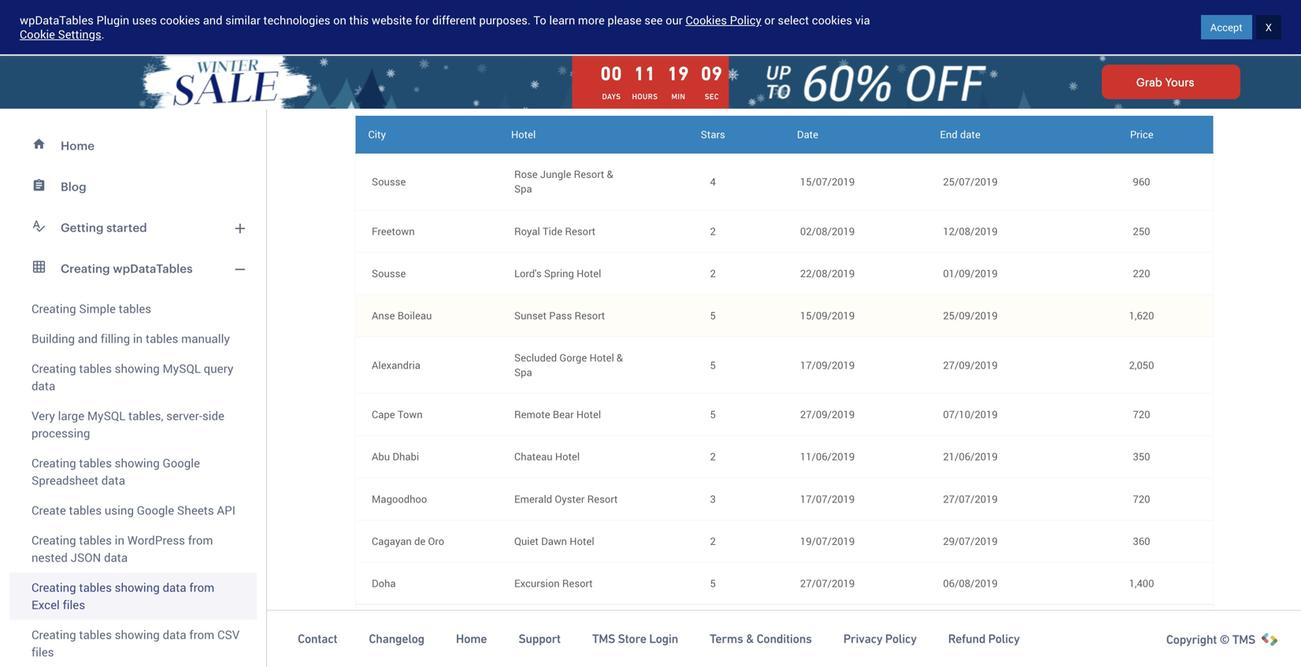 Task type: describe. For each thing, give the bounding box(es) containing it.
data inside creating tables in wordpress from nested json data
[[104, 550, 128, 566]]

2 for 02/08/2019
[[710, 224, 716, 238]]

1 vertical spatial wpdatatables
[[113, 262, 193, 275]]

create tables using google sheets api link
[[9, 496, 257, 526]]

mysql inside creating tables showing mysql query data
[[163, 360, 201, 377]]

sheets
[[177, 502, 214, 518]]

wpdatatables plugin uses cookies and similar technologies on this website for different purposes. to learn more please see our cookies policy or select cookies via cookie settings .
[[20, 12, 870, 42]]

support link
[[519, 631, 561, 647]]

processing
[[32, 425, 90, 441]]

creating tables showing data from csv files link
[[9, 620, 257, 667]]

12/08/2019
[[944, 224, 998, 238]]

data inside 'creating tables showing data from csv files'
[[163, 627, 186, 643]]

To text field
[[944, 645, 1055, 667]]

cagayan de oro
[[372, 534, 444, 548]]

api
[[217, 502, 236, 518]]

1,620
[[1130, 308, 1155, 323]]

sousse for rose
[[372, 174, 406, 189]]

From number field
[[1087, 613, 1198, 641]]

creating tables showing mysql query data link
[[9, 354, 257, 401]]

2 for 22/08/2019
[[710, 266, 716, 280]]

2 cookies from the left
[[812, 12, 853, 28]]

from for creating tables in wordpress from nested json data
[[188, 532, 213, 548]]

data inside creating tables showing google spreadsheet data
[[101, 472, 125, 489]]

for
[[415, 12, 430, 28]]

5 for 15/09/2019
[[710, 308, 716, 323]]

privacy
[[844, 632, 883, 646]]

copyright
[[1167, 633, 1217, 647]]

showing for creating tables showing data from excel files
[[115, 580, 160, 596]]

tables for creating tables in wordpress from nested json data
[[79, 532, 112, 548]]

changelog link
[[369, 631, 425, 647]]

720 for 07/10/2019
[[1133, 407, 1151, 422]]

06/08/2019
[[944, 576, 998, 590]]

resort right excursion
[[562, 576, 593, 590]]

tables for creating tables showing data from excel files
[[79, 580, 112, 596]]

data inside creating tables showing mysql query data
[[32, 378, 55, 394]]

5 for 27/07/2019
[[710, 576, 716, 590]]

0 horizontal spatial 27/07/2019
[[801, 576, 855, 590]]

accept
[[1211, 20, 1243, 34]]

creating wpdatatables link
[[9, 248, 257, 289]]

wordpress
[[127, 532, 185, 548]]

creating for creating wpdatatables
[[61, 262, 110, 275]]

x button
[[1257, 15, 1282, 39]]

tms store login link
[[592, 631, 678, 647]]

policy for privacy policy
[[886, 632, 917, 646]]

price
[[1131, 127, 1154, 142]]

creating for creating tables showing data from csv files
[[32, 627, 76, 643]]

from for creating tables showing data from csv files
[[189, 627, 214, 643]]

stars: activate to sort column ascending element
[[642, 116, 785, 153]]

hotel for secluded gorge hotel & spa
[[590, 351, 614, 365]]

1 vertical spatial home link
[[456, 631, 487, 647]]

get started link
[[1140, 9, 1286, 46]]

250
[[1133, 224, 1151, 238]]

1 vertical spatial home
[[456, 632, 487, 646]]

hotel for remote bear hotel
[[577, 407, 601, 422]]

emerald
[[515, 492, 552, 506]]

very large mysql tables, server-side processing
[[32, 408, 225, 441]]

00
[[601, 63, 623, 84]]

oyster
[[555, 492, 585, 506]]

x
[[1266, 20, 1272, 34]]

google for showing
[[163, 455, 200, 471]]

sousse for lord's
[[372, 266, 406, 280]]

data inside creating tables showing data from excel files
[[163, 580, 186, 596]]

chateau
[[515, 450, 553, 464]]

showing for creating tables showing data from csv files
[[115, 627, 160, 643]]

settings
[[58, 26, 101, 42]]

creating for creating tables showing google spreadsheet data
[[32, 455, 76, 471]]

city
[[368, 127, 386, 142]]

cape
[[372, 407, 395, 422]]

pass
[[549, 308, 572, 323]]

tables for creating tables showing google spreadsheet data
[[79, 455, 112, 471]]

json
[[71, 550, 101, 566]]

wpdatatables inside wpdatatables plugin uses cookies and similar technologies on this website for different purposes. to learn more please see our cookies policy or select cookies via cookie settings .
[[20, 12, 94, 28]]

royal
[[515, 224, 540, 238]]

query
[[204, 360, 234, 377]]

blog
[[61, 180, 86, 193]]

11
[[634, 63, 656, 84]]

dawn
[[541, 534, 567, 548]]

creating for creating tables showing mysql query data
[[32, 360, 76, 377]]

creating for creating tables in wordpress from nested json data
[[32, 532, 76, 548]]

this
[[349, 12, 369, 28]]

sunset
[[515, 308, 547, 323]]

grab
[[1137, 76, 1163, 88]]

2 slider from the left
[[757, 644, 772, 659]]

date: activate to sort column ascending element
[[785, 116, 928, 153]]

using
[[105, 502, 134, 518]]

remote bear hotel
[[515, 407, 601, 422]]

yours
[[1166, 76, 1195, 88]]

lord's spring hotel
[[515, 266, 601, 280]]

or
[[765, 12, 775, 28]]

Hotel text field
[[515, 629, 626, 657]]

dhabi
[[393, 450, 419, 464]]

end
[[940, 127, 958, 142]]

oro
[[428, 534, 444, 548]]

select
[[778, 12, 809, 28]]

1 horizontal spatial 27/07/2019
[[944, 492, 998, 506]]

creating simple tables link
[[9, 289, 257, 324]]

large
[[58, 408, 84, 424]]

19
[[668, 63, 690, 84]]

alexandria
[[372, 358, 421, 372]]

print button
[[355, 40, 426, 72]]

policy inside wpdatatables plugin uses cookies and similar technologies on this website for different purposes. to learn more please see our cookies policy or select cookies via cookie settings .
[[730, 12, 762, 28]]

terms & conditions link
[[710, 631, 812, 647]]

support
[[519, 632, 561, 646]]

mysql inside very large mysql tables, server-side processing
[[87, 408, 125, 424]]

changelog
[[369, 632, 425, 646]]

spa for secluded gorge hotel & spa
[[515, 365, 532, 379]]

excursion resort
[[515, 576, 593, 590]]

2 for 11/06/2019
[[710, 450, 716, 464]]

tables for creating tables showing data from csv files
[[79, 627, 112, 643]]

cookie
[[20, 26, 55, 42]]

cookie settings button
[[20, 26, 101, 42]]

files for creating tables showing data from csv files
[[32, 644, 54, 660]]

15/07/2019
[[801, 174, 855, 189]]

refund policy
[[949, 632, 1020, 646]]

emerald oyster resort
[[515, 492, 618, 506]]

chateau hotel
[[515, 450, 580, 464]]

15/09/2019
[[801, 308, 855, 323]]

22/08/2019
[[801, 266, 855, 280]]

creating tables showing data from excel files
[[32, 580, 214, 613]]

tms store login
[[592, 632, 678, 646]]

tide
[[543, 224, 563, 238]]

google for using
[[137, 502, 174, 518]]

in inside creating tables in wordpress from nested json data
[[115, 532, 124, 548]]

building
[[32, 331, 75, 347]]

hotel: activate to sort column ascending element
[[499, 116, 642, 153]]

days
[[602, 92, 621, 101]]

tables for create tables using google sheets api
[[69, 502, 102, 518]]

see
[[645, 12, 663, 28]]

0 horizontal spatial home link
[[9, 125, 257, 166]]

price: activate to sort column ascending element
[[1071, 116, 1214, 153]]

19/07/2019
[[801, 534, 855, 548]]

started
[[106, 221, 147, 234]]



Task type: locate. For each thing, give the bounding box(es) containing it.
0 horizontal spatial tms
[[592, 632, 615, 646]]

hotel right the bear
[[577, 407, 601, 422]]

0 horizontal spatial wpdatatables
[[20, 12, 94, 28]]

creating inside creating tables in wordpress from nested json data
[[32, 532, 76, 548]]

sousse down freetown
[[372, 266, 406, 280]]

data up very
[[32, 378, 55, 394]]

creating up building on the left
[[32, 301, 76, 317]]

hotel for quiet dawn hotel
[[570, 534, 595, 548]]

City text field
[[372, 629, 483, 657]]

mysql
[[163, 360, 201, 377], [87, 408, 125, 424]]

plugin
[[96, 12, 129, 28]]

privacy policy
[[844, 632, 917, 646]]

showing down very large mysql tables, server-side processing "link"
[[115, 455, 160, 471]]

resort
[[574, 167, 605, 181], [565, 224, 596, 238], [575, 308, 605, 323], [587, 492, 618, 506], [562, 576, 593, 590]]

creating up spreadsheet
[[32, 455, 76, 471]]

720 down 350 on the right of the page
[[1133, 492, 1151, 506]]

1 vertical spatial mysql
[[87, 408, 125, 424]]

720 for 27/07/2019
[[1133, 492, 1151, 506]]

technologies
[[263, 12, 331, 28]]

0 horizontal spatial mysql
[[87, 408, 125, 424]]

boileau
[[398, 308, 432, 323]]

2 for 19/07/2019
[[710, 534, 716, 548]]

1 cookies from the left
[[160, 12, 200, 28]]

spreadsheet
[[32, 472, 98, 489]]

creating wpdatatables
[[61, 262, 193, 275]]

tables up spreadsheet
[[79, 455, 112, 471]]

0 horizontal spatial and
[[78, 331, 98, 347]]

policy left or
[[730, 12, 762, 28]]

resort right tide
[[565, 224, 596, 238]]

2 5 from the top
[[710, 358, 716, 372]]

720 up 350 on the right of the page
[[1133, 407, 1151, 422]]

creating inside creating tables showing google spreadsheet data
[[32, 455, 76, 471]]

city: activate to sort column ascending element
[[356, 116, 499, 153]]

data left "csv"
[[163, 627, 186, 643]]

wpdatatables - tables and charts manager wordpress plugin image
[[16, 13, 166, 42]]

29/07/2019
[[944, 534, 998, 548]]

rose jungle resort & spa
[[515, 167, 614, 196]]

& for rose jungle resort & spa
[[607, 167, 614, 181]]

files inside creating tables showing data from excel files
[[63, 597, 85, 613]]

1 horizontal spatial in
[[133, 331, 143, 347]]

5 for 27/09/2019
[[710, 407, 716, 422]]

tables up building and filling in tables manually link
[[119, 301, 151, 317]]

1 720 from the top
[[1133, 407, 1151, 422]]

tables down json
[[79, 580, 112, 596]]

5 for 17/09/2019
[[710, 358, 716, 372]]

policy for refund policy
[[989, 632, 1020, 646]]

sousse down city
[[372, 174, 406, 189]]

1 vertical spatial sousse
[[372, 266, 406, 280]]

nested
[[32, 550, 68, 566]]

contact
[[298, 632, 337, 646]]

home link left support on the bottom of page
[[456, 631, 487, 647]]

From text field
[[801, 613, 912, 641]]

end date: activate to sort column ascending element
[[928, 116, 1071, 153]]

data
[[32, 378, 55, 394], [101, 472, 125, 489], [104, 550, 128, 566], [163, 580, 186, 596], [163, 627, 186, 643]]

3 2 from the top
[[710, 450, 716, 464]]

showing inside creating tables showing google spreadsheet data
[[115, 455, 160, 471]]

1 slider from the left
[[658, 644, 672, 659]]

1 vertical spatial 27/07/2019
[[801, 576, 855, 590]]

0 horizontal spatial files
[[32, 644, 54, 660]]

lord's
[[515, 266, 542, 280]]

5
[[710, 308, 716, 323], [710, 358, 716, 372], [710, 407, 716, 422], [710, 576, 716, 590]]

date
[[797, 127, 819, 142]]

2 vertical spatial &
[[746, 632, 754, 646]]

1 horizontal spatial &
[[617, 351, 623, 365]]

resort for tide
[[565, 224, 596, 238]]

policy
[[730, 12, 762, 28], [886, 632, 917, 646], [989, 632, 1020, 646]]

stars
[[701, 127, 725, 142]]

1 spa from the top
[[515, 182, 532, 196]]

via
[[855, 12, 870, 28]]

secluded
[[515, 351, 557, 365]]

get started
[[1185, 20, 1241, 35]]

files right excel
[[63, 597, 85, 613]]

hotel right chateau
[[555, 450, 580, 464]]

1 horizontal spatial and
[[203, 12, 223, 28]]

1 vertical spatial google
[[137, 502, 174, 518]]

17/07/2019
[[801, 492, 855, 506]]

conditions
[[757, 632, 812, 646]]

blog link
[[9, 166, 257, 207]]

resort right jungle
[[574, 167, 605, 181]]

wpdatatables up 'creating simple tables' link on the top left of the page
[[113, 262, 193, 275]]

hotel right spring
[[577, 266, 601, 280]]

in down using at the bottom left of page
[[115, 532, 124, 548]]

learn
[[549, 12, 575, 28]]

resort right oyster
[[587, 492, 618, 506]]

1 vertical spatial 720
[[1133, 492, 1151, 506]]

1 horizontal spatial 27/09/2019
[[944, 358, 998, 372]]

tables,
[[128, 408, 163, 424]]

0 vertical spatial 27/09/2019
[[944, 358, 998, 372]]

1 horizontal spatial home link
[[456, 631, 487, 647]]

4 5 from the top
[[710, 576, 716, 590]]

& right gorge
[[617, 351, 623, 365]]

0 vertical spatial mysql
[[163, 360, 201, 377]]

spa for rose jungle resort & spa
[[515, 182, 532, 196]]

hotel right gorge
[[590, 351, 614, 365]]

hotel inside secluded gorge hotel & spa
[[590, 351, 614, 365]]

cookies right uses
[[160, 12, 200, 28]]

google up wordpress at the left bottom
[[137, 502, 174, 518]]

tables inside creating tables in wordpress from nested json data
[[79, 532, 112, 548]]

tables
[[119, 301, 151, 317], [146, 331, 178, 347], [79, 360, 112, 377], [79, 455, 112, 471], [69, 502, 102, 518], [79, 532, 112, 548], [79, 580, 112, 596], [79, 627, 112, 643]]

creating up creating simple tables
[[61, 262, 110, 275]]

27/07/2019 down 21/06/2019
[[944, 492, 998, 506]]

jungle
[[540, 167, 572, 181]]

from inside creating tables showing data from excel files
[[189, 580, 214, 596]]

from inside creating tables in wordpress from nested json data
[[188, 532, 213, 548]]

tables down 'creating simple tables' link on the top left of the page
[[146, 331, 178, 347]]

0 vertical spatial in
[[133, 331, 143, 347]]

& right jungle
[[607, 167, 614, 181]]

0 horizontal spatial 27/09/2019
[[801, 407, 855, 422]]

slider right terms
[[757, 644, 772, 659]]

slider
[[658, 644, 672, 659], [757, 644, 772, 659]]

slider right store
[[658, 644, 672, 659]]

end date
[[940, 127, 981, 142]]

tms left store
[[592, 632, 615, 646]]

files for creating tables showing data from excel files
[[63, 597, 85, 613]]

very
[[32, 408, 55, 424]]

2 2 from the top
[[710, 266, 716, 280]]

360
[[1133, 534, 1151, 548]]

2
[[710, 224, 716, 238], [710, 266, 716, 280], [710, 450, 716, 464], [710, 534, 716, 548]]

tables inside creating tables showing google spreadsheet data
[[79, 455, 112, 471]]

& right terms
[[746, 632, 754, 646]]

0 horizontal spatial home
[[61, 139, 95, 152]]

.
[[101, 26, 104, 42]]

home link up blog
[[9, 125, 257, 166]]

from inside 'creating tables showing data from csv files'
[[189, 627, 214, 643]]

grab yours
[[1137, 76, 1195, 88]]

1 vertical spatial in
[[115, 532, 124, 548]]

refund policy link
[[949, 631, 1020, 647]]

resort for jungle
[[574, 167, 605, 181]]

1 sousse from the top
[[372, 174, 406, 189]]

0 vertical spatial files
[[63, 597, 85, 613]]

From text field
[[944, 613, 1055, 641]]

2 horizontal spatial &
[[746, 632, 754, 646]]

1 vertical spatial files
[[32, 644, 54, 660]]

google down server- at the left bottom of page
[[163, 455, 200, 471]]

& for secluded gorge hotel & spa
[[617, 351, 623, 365]]

0 vertical spatial home
[[61, 139, 95, 152]]

showing
[[115, 360, 160, 377], [115, 455, 160, 471], [115, 580, 160, 596], [115, 627, 160, 643]]

resort for pass
[[575, 308, 605, 323]]

data up using at the bottom left of page
[[101, 472, 125, 489]]

policy right refund
[[989, 632, 1020, 646]]

1 vertical spatial from
[[189, 580, 214, 596]]

and left filling
[[78, 331, 98, 347]]

0 vertical spatial spa
[[515, 182, 532, 196]]

0 vertical spatial 27/07/2019
[[944, 492, 998, 506]]

tables for creating tables showing mysql query data
[[79, 360, 112, 377]]

To text field
[[801, 645, 912, 667]]

3 showing from the top
[[115, 580, 160, 596]]

960
[[1133, 174, 1151, 189]]

creating inside creating tables showing data from excel files
[[32, 580, 76, 596]]

creating for creating tables showing data from excel files
[[32, 580, 76, 596]]

showing for creating tables showing mysql query data
[[115, 360, 160, 377]]

0 vertical spatial google
[[163, 455, 200, 471]]

from for creating tables showing data from excel files
[[189, 580, 214, 596]]

1 2 from the top
[[710, 224, 716, 238]]

1 horizontal spatial files
[[63, 597, 85, 613]]

10
[[1081, 87, 1092, 101]]

hotel right dawn
[[570, 534, 595, 548]]

1 horizontal spatial tms
[[1233, 633, 1256, 647]]

showing down creating tables showing data from excel files link
[[115, 627, 160, 643]]

0 horizontal spatial slider
[[658, 644, 672, 659]]

spa down "secluded"
[[515, 365, 532, 379]]

royal tide resort
[[515, 224, 596, 238]]

& inside secluded gorge hotel & spa
[[617, 351, 623, 365]]

25/09/2019
[[944, 308, 998, 323]]

and inside wpdatatables plugin uses cookies and similar technologies on this website for different purposes. to learn more please see our cookies policy or select cookies via cookie settings .
[[203, 12, 223, 28]]

27/09/2019 up 11/06/2019
[[801, 407, 855, 422]]

spa inside secluded gorge hotel & spa
[[515, 365, 532, 379]]

1 vertical spatial spa
[[515, 365, 532, 379]]

creating down building on the left
[[32, 360, 76, 377]]

store
[[618, 632, 647, 646]]

tables inside creating tables showing data from excel files
[[79, 580, 112, 596]]

1 horizontal spatial policy
[[886, 632, 917, 646]]

doha
[[372, 576, 396, 590]]

hotel up rose
[[511, 127, 536, 142]]

data right json
[[104, 550, 128, 566]]

0 horizontal spatial cookies
[[160, 12, 200, 28]]

to
[[534, 12, 547, 28]]

21/06/2019
[[944, 450, 998, 464]]

2 vertical spatial from
[[189, 627, 214, 643]]

0 horizontal spatial policy
[[730, 12, 762, 28]]

2 horizontal spatial policy
[[989, 632, 1020, 646]]

excel
[[32, 597, 60, 613]]

uses
[[132, 12, 157, 28]]

cookies left via
[[812, 12, 853, 28]]

4 showing from the top
[[115, 627, 160, 643]]

0 horizontal spatial in
[[115, 532, 124, 548]]

1 vertical spatial &
[[617, 351, 623, 365]]

creating down excel
[[32, 627, 76, 643]]

files down excel
[[32, 644, 54, 660]]

creating for creating simple tables
[[32, 301, 76, 317]]

27/09/2019
[[944, 358, 998, 372], [801, 407, 855, 422]]

resort right the pass
[[575, 308, 605, 323]]

getting started link
[[9, 207, 257, 248]]

1 horizontal spatial home
[[456, 632, 487, 646]]

entries
[[1167, 86, 1202, 100]]

tables inside creating tables showing mysql query data
[[79, 360, 112, 377]]

creating up nested
[[32, 532, 76, 548]]

home link
[[9, 125, 257, 166], [456, 631, 487, 647]]

1 showing from the top
[[115, 360, 160, 377]]

sousse
[[372, 174, 406, 189], [372, 266, 406, 280]]

1 horizontal spatial mysql
[[163, 360, 201, 377]]

2 sousse from the top
[[372, 266, 406, 280]]

02/08/2019
[[801, 224, 855, 238]]

home left support on the bottom of page
[[456, 632, 487, 646]]

different
[[433, 12, 476, 28]]

1 horizontal spatial wpdatatables
[[113, 262, 193, 275]]

To number field
[[1087, 645, 1198, 667]]

creating inside 'creating tables showing data from csv files'
[[32, 627, 76, 643]]

1 vertical spatial and
[[78, 331, 98, 347]]

more
[[578, 12, 605, 28]]

spa down rose
[[515, 182, 532, 196]]

0 vertical spatial wpdatatables
[[20, 12, 94, 28]]

creating up excel
[[32, 580, 76, 596]]

Search form search field
[[331, 17, 860, 38]]

1 vertical spatial 27/09/2019
[[801, 407, 855, 422]]

showing down creating tables in wordpress from nested json data link
[[115, 580, 160, 596]]

policy right privacy
[[886, 632, 917, 646]]

creating tables in wordpress from nested json data link
[[9, 526, 257, 573]]

0 vertical spatial &
[[607, 167, 614, 181]]

rose
[[515, 167, 538, 181]]

files inside 'creating tables showing data from csv files'
[[32, 644, 54, 660]]

10 button
[[1081, 80, 1144, 107]]

secluded gorge hotel & spa
[[515, 351, 623, 379]]

&
[[607, 167, 614, 181], [617, 351, 623, 365], [746, 632, 754, 646]]

showing for creating tables showing google spreadsheet data
[[115, 455, 160, 471]]

2 showing from the top
[[115, 455, 160, 471]]

mysql right large
[[87, 408, 125, 424]]

showing inside 'creating tables showing data from csv files'
[[115, 627, 160, 643]]

0 vertical spatial sousse
[[372, 174, 406, 189]]

showing inside creating tables showing data from excel files
[[115, 580, 160, 596]]

creating tables showing data from csv files
[[32, 627, 240, 660]]

3 5 from the top
[[710, 407, 716, 422]]

creating simple tables
[[32, 301, 151, 317]]

0 horizontal spatial &
[[607, 167, 614, 181]]

tables up json
[[79, 532, 112, 548]]

in
[[133, 331, 143, 347], [115, 532, 124, 548]]

tables inside 'creating tables showing data from csv files'
[[79, 627, 112, 643]]

mysql left query
[[163, 360, 201, 377]]

getting
[[61, 221, 104, 234]]

creating tables showing mysql query data
[[32, 360, 234, 394]]

server-
[[166, 408, 202, 424]]

tms right ©
[[1233, 633, 1256, 647]]

show
[[1029, 86, 1057, 100]]

min
[[672, 92, 686, 101]]

resort for oyster
[[587, 492, 618, 506]]

data down wordpress at the left bottom
[[163, 580, 186, 596]]

3
[[710, 492, 716, 506]]

filling
[[101, 331, 130, 347]]

27/07/2019 down 19/07/2019
[[801, 576, 855, 590]]

similar
[[225, 12, 261, 28]]

0 vertical spatial home link
[[9, 125, 257, 166]]

4 2 from the top
[[710, 534, 716, 548]]

1 horizontal spatial cookies
[[812, 12, 853, 28]]

in right filling
[[133, 331, 143, 347]]

showing inside creating tables showing mysql query data
[[115, 360, 160, 377]]

& inside rose jungle resort & spa
[[607, 167, 614, 181]]

tables down filling
[[79, 360, 112, 377]]

sunset pass resort
[[515, 308, 605, 323]]

resort inside rose jungle resort & spa
[[574, 167, 605, 181]]

manually
[[181, 331, 230, 347]]

spa inside rose jungle resort & spa
[[515, 182, 532, 196]]

home up blog
[[61, 139, 95, 152]]

bear
[[553, 407, 574, 422]]

1 horizontal spatial slider
[[757, 644, 772, 659]]

showing down building and filling in tables manually link
[[115, 360, 160, 377]]

2 spa from the top
[[515, 365, 532, 379]]

0 vertical spatial and
[[203, 12, 223, 28]]

getting started
[[61, 221, 147, 234]]

creating inside creating tables showing mysql query data
[[32, 360, 76, 377]]

very large mysql tables, server-side processing link
[[9, 401, 257, 448]]

2 720 from the top
[[1133, 492, 1151, 506]]

tms
[[592, 632, 615, 646], [1233, 633, 1256, 647]]

tables left using at the bottom left of page
[[69, 502, 102, 518]]

27/09/2019 down 25/09/2019
[[944, 358, 998, 372]]

tables down creating tables showing data from excel files
[[79, 627, 112, 643]]

wpdatatables left .
[[20, 12, 94, 28]]

0 vertical spatial from
[[188, 532, 213, 548]]

and left the similar
[[203, 12, 223, 28]]

1 5 from the top
[[710, 308, 716, 323]]

google inside creating tables showing google spreadsheet data
[[163, 455, 200, 471]]

gorge
[[560, 351, 587, 365]]

©
[[1220, 633, 1230, 647]]

0 vertical spatial 720
[[1133, 407, 1151, 422]]

hotel for lord's spring hotel
[[577, 266, 601, 280]]

privacy policy link
[[844, 631, 917, 647]]

create tables using google sheets api
[[32, 502, 236, 518]]

abu dhabi
[[372, 450, 419, 464]]

17/09/2019
[[801, 358, 855, 372]]



Task type: vqa. For each thing, say whether or not it's contained in the screenshot.


